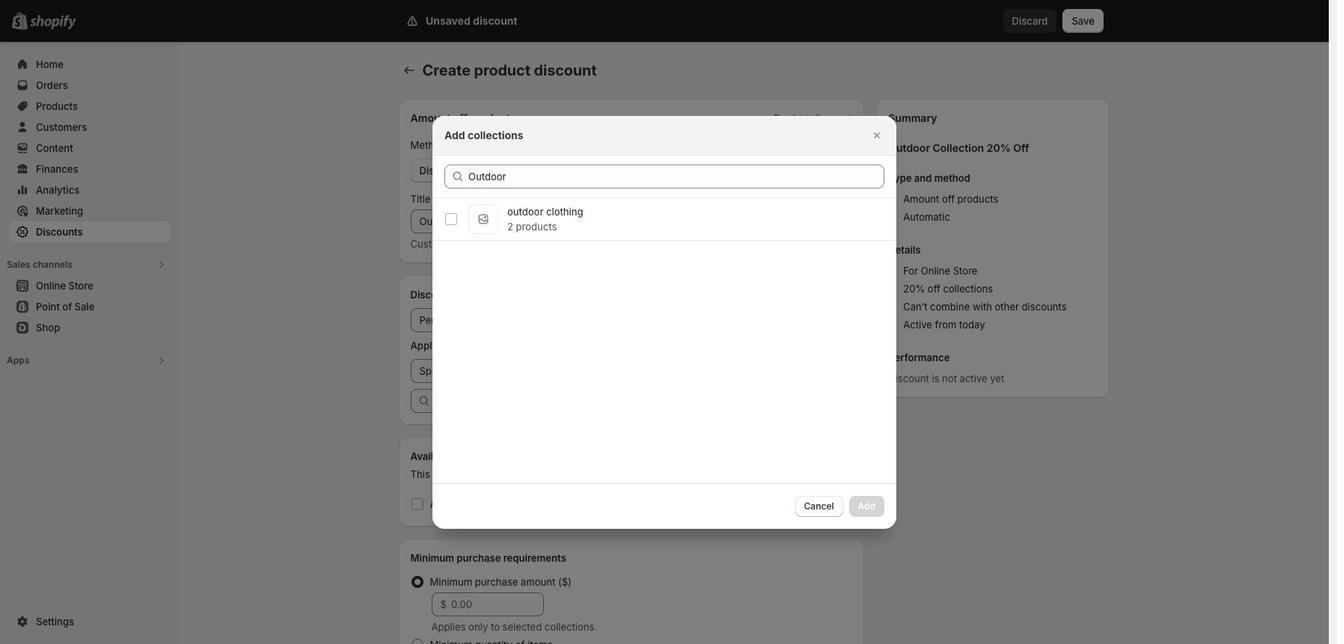 Task type: locate. For each thing, give the bounding box(es) containing it.
dialog
[[0, 116, 1330, 529]]

Search collections text field
[[469, 164, 885, 188]]

shopify image
[[30, 15, 76, 30]]



Task type: vqa. For each thing, say whether or not it's contained in the screenshot.
YYYY-MM-DD text field at the bottom of the page
no



